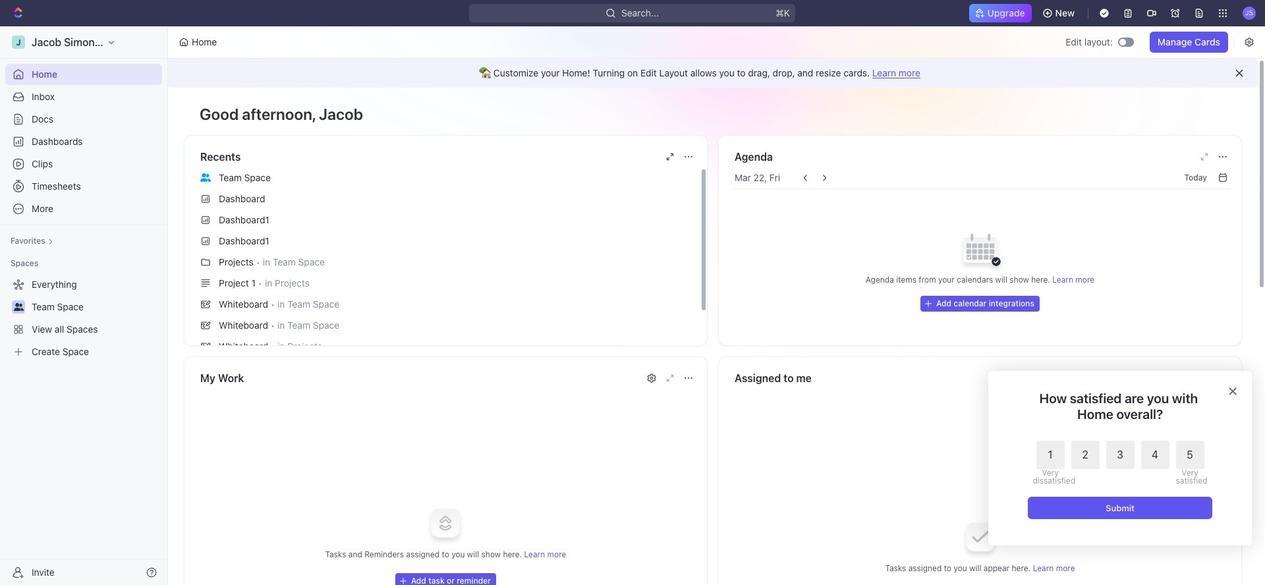 Task type: locate. For each thing, give the bounding box(es) containing it.
user group image
[[200, 173, 211, 182], [14, 303, 23, 311]]

0 horizontal spatial user group image
[[14, 303, 23, 311]]

tree
[[5, 274, 162, 363]]

1 vertical spatial user group image
[[14, 303, 23, 311]]

dialog
[[989, 371, 1253, 546]]

option group
[[1034, 441, 1205, 485]]

0 vertical spatial user group image
[[200, 173, 211, 182]]

alert
[[168, 59, 1259, 88]]

user group image inside sidebar navigation
[[14, 303, 23, 311]]

1 horizontal spatial user group image
[[200, 173, 211, 182]]



Task type: vqa. For each thing, say whether or not it's contained in the screenshot.
Space, , element to the right
no



Task type: describe. For each thing, give the bounding box(es) containing it.
tree inside sidebar navigation
[[5, 274, 162, 363]]

jacob simon's workspace, , element
[[12, 36, 25, 49]]

sidebar navigation
[[0, 26, 171, 585]]



